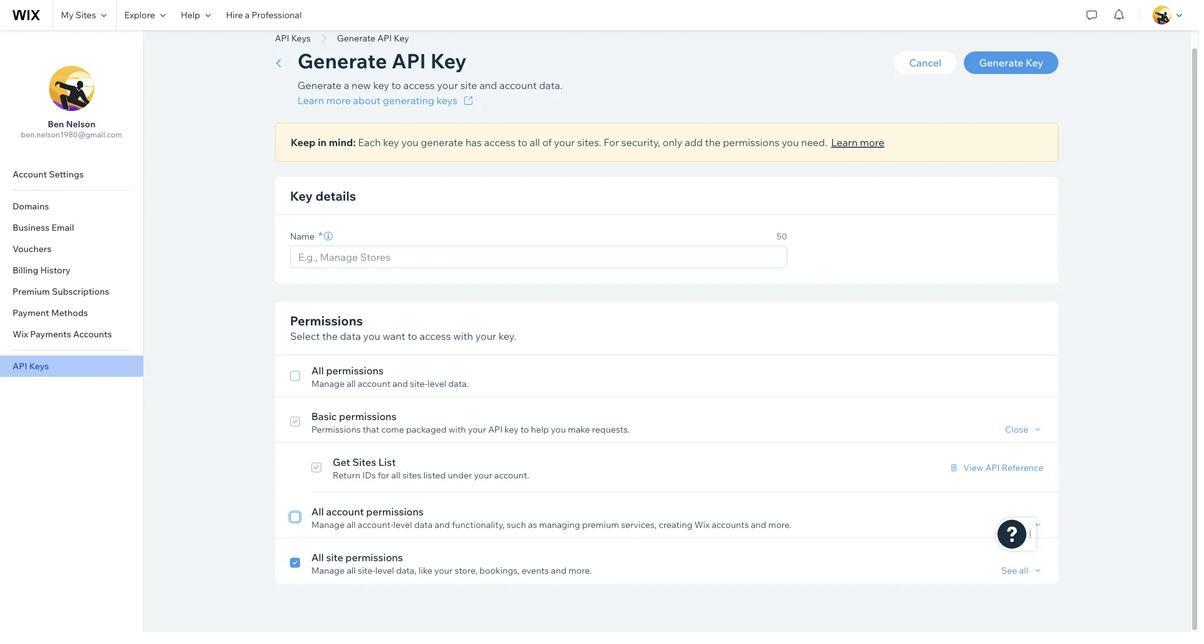 Task type: describe. For each thing, give the bounding box(es) containing it.
view api reference link
[[948, 462, 1043, 473]]

0 vertical spatial learn
[[298, 94, 324, 106]]

1 vertical spatial wix
[[694, 519, 710, 530]]

get sites list return ids for all sites listed under your account.
[[333, 456, 529, 481]]

my sites
[[61, 9, 96, 20]]

basic
[[311, 410, 337, 423]]

sidebar element
[[0, 30, 144, 633]]

manage for site
[[311, 565, 345, 576]]

events
[[522, 565, 549, 576]]

1 vertical spatial data
[[414, 519, 433, 530]]

premium subscriptions
[[13, 286, 109, 297]]

level for all account permissions
[[393, 519, 412, 530]]

my
[[61, 9, 74, 20]]

*
[[318, 229, 323, 243]]

bookings,
[[480, 565, 520, 576]]

you right help
[[551, 424, 566, 435]]

like
[[419, 565, 432, 576]]

manage inside all permissions manage all account and site-level data.
[[311, 378, 345, 389]]

reference
[[1002, 462, 1043, 473]]

hire
[[226, 9, 243, 20]]

1 vertical spatial with
[[449, 424, 466, 435]]

api keys for "api keys" link
[[13, 361, 49, 372]]

generating
[[383, 94, 434, 106]]

keep in mind: each key you generate has access to all of your sites. for security, only add the permissions you need. learn more
[[291, 136, 884, 148]]

as
[[528, 519, 537, 530]]

close
[[1005, 424, 1028, 435]]

keys for api keys button
[[291, 32, 311, 43]]

0 vertical spatial more
[[326, 94, 351, 106]]

hire a professional
[[226, 9, 302, 20]]

generate api key button
[[331, 29, 415, 47]]

creating
[[659, 519, 693, 530]]

1 vertical spatial key
[[383, 136, 399, 148]]

security,
[[621, 136, 660, 148]]

add
[[685, 136, 703, 148]]

return
[[333, 470, 360, 481]]

permissions for permissions that come packaged with your api key to help you make requests.
[[311, 424, 361, 435]]

functionality,
[[452, 519, 505, 530]]

your inside permissions select the data you want to access with your key.
[[475, 330, 496, 342]]

keep
[[291, 136, 316, 148]]

keys
[[437, 94, 457, 106]]

need.
[[801, 136, 827, 148]]

your up under
[[468, 424, 486, 435]]

your up keys
[[437, 79, 458, 91]]

access inside permissions select the data you want to access with your key.
[[419, 330, 451, 342]]

of
[[542, 136, 552, 148]]

data,
[[396, 565, 417, 576]]

help
[[181, 9, 200, 20]]

business email link
[[0, 217, 143, 239]]

1 horizontal spatial data.
[[539, 79, 563, 91]]

0 vertical spatial more.
[[768, 519, 792, 530]]

payments
[[30, 329, 71, 340]]

has
[[465, 136, 482, 148]]

you inside permissions select the data you want to access with your key.
[[363, 330, 380, 342]]

email
[[51, 222, 74, 233]]

your right "like"
[[434, 565, 453, 576]]

only
[[663, 136, 682, 148]]

site- inside all permissions manage all account and site-level data.
[[410, 378, 427, 389]]

business email
[[13, 222, 74, 233]]

1 vertical spatial access
[[484, 136, 516, 148]]

about
[[353, 94, 381, 106]]

basic permissions
[[311, 410, 397, 423]]

1 vertical spatial learn
[[831, 136, 858, 148]]

make
[[568, 424, 590, 435]]

learn more about generating keys
[[298, 94, 457, 106]]

settings
[[49, 169, 84, 180]]

managing
[[539, 519, 580, 530]]

close button
[[1005, 424, 1043, 435]]

list
[[378, 456, 396, 468]]

wix payments accounts link
[[0, 324, 143, 345]]

hire a professional link
[[218, 0, 309, 30]]

sites
[[402, 470, 421, 481]]

select
[[290, 330, 320, 342]]

such
[[507, 519, 526, 530]]

key inside button
[[394, 32, 409, 43]]

for
[[378, 470, 389, 481]]

want
[[383, 330, 405, 342]]

cancel button
[[894, 51, 957, 74]]

api right view
[[985, 462, 1000, 473]]

see all for all site permissions
[[1001, 565, 1028, 576]]

for
[[604, 136, 619, 148]]

to up generating
[[391, 79, 401, 91]]

business
[[13, 222, 49, 233]]

view api reference
[[963, 462, 1043, 473]]

key.
[[499, 330, 516, 342]]

permissions that come packaged with your api key to help you make requests.
[[311, 424, 630, 435]]

0 vertical spatial the
[[705, 136, 721, 148]]

permissions up the that
[[339, 410, 397, 423]]

account-
[[358, 519, 393, 530]]

with inside permissions select the data you want to access with your key.
[[453, 330, 473, 342]]

details
[[315, 188, 356, 203]]

all inside get sites list return ids for all sites listed under your account.
[[391, 470, 400, 481]]

keys for "api keys" link
[[29, 361, 49, 372]]

packaged
[[406, 424, 447, 435]]

1 vertical spatial generate api key
[[298, 48, 467, 73]]

permissions right the add
[[723, 136, 780, 148]]

see all for all account permissions
[[1001, 519, 1028, 530]]

api keys for api keys button
[[275, 32, 311, 43]]

to left help
[[521, 424, 529, 435]]

all site permissions
[[311, 551, 403, 564]]

ben
[[48, 119, 64, 130]]

1 horizontal spatial site
[[460, 79, 477, 91]]

under
[[448, 470, 472, 481]]

premium
[[582, 519, 619, 530]]

new
[[352, 79, 371, 91]]

all for all account permissions
[[311, 505, 324, 518]]

a for professional
[[245, 9, 250, 20]]

account
[[13, 169, 47, 180]]

all inside all permissions manage all account and site-level data.
[[347, 378, 356, 389]]

account settings
[[13, 169, 84, 180]]



Task type: vqa. For each thing, say whether or not it's contained in the screenshot.
Squad
no



Task type: locate. For each thing, give the bounding box(es) containing it.
access right want
[[419, 330, 451, 342]]

api keys button
[[269, 29, 317, 47]]

premium
[[13, 286, 50, 297]]

mind:
[[329, 136, 356, 148]]

1 horizontal spatial sites
[[352, 456, 376, 468]]

permissions down the basic
[[311, 424, 361, 435]]

0 horizontal spatial more
[[326, 94, 351, 106]]

1 vertical spatial manage
[[311, 519, 345, 530]]

api
[[275, 32, 289, 43], [377, 32, 392, 43], [392, 48, 426, 73], [13, 361, 27, 372], [488, 424, 503, 435], [985, 462, 1000, 473]]

you left "generate"
[[401, 136, 419, 148]]

0 vertical spatial access
[[403, 79, 435, 91]]

permissions up account-
[[366, 505, 424, 518]]

keys inside api keys button
[[291, 32, 311, 43]]

permissions up basic permissions
[[326, 364, 384, 377]]

billing
[[13, 265, 38, 276]]

1 horizontal spatial a
[[344, 79, 349, 91]]

wix inside sidebar element
[[13, 329, 28, 340]]

1 horizontal spatial the
[[705, 136, 721, 148]]

3 manage from the top
[[311, 565, 345, 576]]

see all button
[[1001, 519, 1043, 530], [1001, 565, 1043, 576]]

0 horizontal spatial api keys
[[13, 361, 49, 372]]

0 horizontal spatial the
[[322, 330, 338, 342]]

generate inside button
[[979, 56, 1023, 69]]

sites for my
[[76, 9, 96, 20]]

see all
[[1001, 519, 1028, 530], [1001, 565, 1028, 576]]

level inside all permissions manage all account and site-level data.
[[427, 378, 446, 389]]

payment
[[13, 308, 49, 319]]

generate key button
[[964, 51, 1058, 74]]

to inside permissions select the data you want to access with your key.
[[408, 330, 417, 342]]

access up generating
[[403, 79, 435, 91]]

ids
[[362, 470, 376, 481]]

1 manage from the top
[[311, 378, 345, 389]]

1 all from the top
[[311, 364, 324, 377]]

generate a new key to access your site and account data.
[[298, 79, 563, 91]]

generate api key
[[337, 32, 409, 43], [298, 48, 467, 73]]

api keys
[[275, 32, 311, 43], [13, 361, 49, 372]]

manage all site-level data, like your store, bookings, events and more.
[[311, 565, 592, 576]]

generate
[[421, 136, 463, 148]]

view
[[963, 462, 983, 473]]

0 vertical spatial site
[[460, 79, 477, 91]]

keys down the payments
[[29, 361, 49, 372]]

the right select
[[322, 330, 338, 342]]

0 horizontal spatial learn
[[298, 94, 324, 106]]

api up generate a new key to access your site and account data.
[[392, 48, 426, 73]]

billing history
[[13, 265, 71, 276]]

2 vertical spatial access
[[419, 330, 451, 342]]

2 vertical spatial key
[[505, 424, 519, 435]]

to left of
[[518, 136, 527, 148]]

see for all account permissions
[[1001, 519, 1017, 530]]

in
[[318, 136, 327, 148]]

0 horizontal spatial sites
[[76, 9, 96, 20]]

manage up the basic
[[311, 378, 345, 389]]

account.
[[494, 470, 529, 481]]

0 vertical spatial wix
[[13, 329, 28, 340]]

more
[[326, 94, 351, 106], [860, 136, 884, 148]]

sites.
[[577, 136, 601, 148]]

data left want
[[340, 330, 361, 342]]

data. up permissions that come packaged with your api key to help you make requests.
[[448, 378, 469, 389]]

see for all site permissions
[[1001, 565, 1017, 576]]

0 horizontal spatial keys
[[29, 361, 49, 372]]

permissions down account-
[[346, 551, 403, 564]]

with right packaged
[[449, 424, 466, 435]]

1 vertical spatial sites
[[352, 456, 376, 468]]

0 vertical spatial account
[[499, 79, 537, 91]]

permissions inside permissions select the data you want to access with your key.
[[290, 313, 363, 329]]

0 vertical spatial a
[[245, 9, 250, 20]]

help button
[[173, 0, 218, 30]]

generate api key inside button
[[337, 32, 409, 43]]

1 vertical spatial account
[[358, 378, 391, 389]]

all inside all permissions manage all account and site-level data.
[[311, 364, 324, 377]]

you left want
[[363, 330, 380, 342]]

0 vertical spatial see all
[[1001, 519, 1028, 530]]

api down wix payments accounts
[[13, 361, 27, 372]]

and up the come
[[392, 378, 408, 389]]

1 see all from the top
[[1001, 519, 1028, 530]]

2 see all from the top
[[1001, 565, 1028, 576]]

keys
[[291, 32, 311, 43], [29, 361, 49, 372]]

1 horizontal spatial keys
[[291, 32, 311, 43]]

0 vertical spatial sites
[[76, 9, 96, 20]]

more right need.
[[860, 136, 884, 148]]

1 horizontal spatial learn
[[831, 136, 858, 148]]

api keys down the payments
[[13, 361, 49, 372]]

1 vertical spatial site
[[326, 551, 343, 564]]

0 horizontal spatial data.
[[448, 378, 469, 389]]

permissions
[[290, 313, 363, 329], [311, 424, 361, 435]]

methods
[[51, 308, 88, 319]]

0 vertical spatial generate api key
[[337, 32, 409, 43]]

1 vertical spatial keys
[[29, 361, 49, 372]]

1 vertical spatial all
[[311, 505, 324, 518]]

help
[[531, 424, 549, 435]]

api inside sidebar element
[[13, 361, 27, 372]]

a right hire
[[245, 9, 250, 20]]

site- down all site permissions
[[358, 565, 375, 576]]

0 vertical spatial with
[[453, 330, 473, 342]]

api down professional
[[275, 32, 289, 43]]

manage all account-level data and functionality, such as managing premium services, creating wix accounts and more.
[[311, 519, 792, 530]]

1 horizontal spatial more.
[[768, 519, 792, 530]]

premium subscriptions link
[[0, 281, 143, 303]]

data inside permissions select the data you want to access with your key.
[[340, 330, 361, 342]]

ben.nelson1980@gmail.com
[[21, 130, 122, 139]]

0 horizontal spatial a
[[245, 9, 250, 20]]

sites up ids
[[352, 456, 376, 468]]

more. right events on the left of the page
[[568, 565, 592, 576]]

site- up packaged
[[410, 378, 427, 389]]

api left help
[[488, 424, 503, 435]]

requests.
[[592, 424, 630, 435]]

domains link
[[0, 196, 143, 217]]

manage down all site permissions
[[311, 565, 345, 576]]

the inside permissions select the data you want to access with your key.
[[322, 330, 338, 342]]

3 all from the top
[[311, 551, 324, 564]]

account inside all permissions manage all account and site-level data.
[[358, 378, 391, 389]]

learn more about generating keys link
[[298, 93, 563, 108]]

1 vertical spatial see all button
[[1001, 565, 1043, 576]]

wix payments accounts
[[13, 329, 112, 340]]

you
[[401, 136, 419, 148], [782, 136, 799, 148], [363, 330, 380, 342], [551, 424, 566, 435]]

access right the has on the top
[[484, 136, 516, 148]]

sites right my
[[76, 9, 96, 20]]

0 horizontal spatial more.
[[568, 565, 592, 576]]

get
[[333, 456, 350, 468]]

and up the has on the top
[[479, 79, 497, 91]]

2 vertical spatial all
[[311, 551, 324, 564]]

learn up keep
[[298, 94, 324, 106]]

listed
[[423, 470, 446, 481]]

1 vertical spatial level
[[393, 519, 412, 530]]

1 see from the top
[[1001, 519, 1017, 530]]

payment methods link
[[0, 303, 143, 324]]

permissions up select
[[290, 313, 363, 329]]

level down all account permissions in the left bottom of the page
[[393, 519, 412, 530]]

generate api key up new
[[337, 32, 409, 43]]

with
[[453, 330, 473, 342], [449, 424, 466, 435]]

services,
[[621, 519, 657, 530]]

name
[[290, 230, 314, 241]]

name *
[[290, 229, 323, 243]]

generate inside button
[[337, 32, 375, 43]]

0 horizontal spatial wix
[[13, 329, 28, 340]]

accounts
[[73, 329, 112, 340]]

0 vertical spatial data
[[340, 330, 361, 342]]

permissions select the data you want to access with your key.
[[290, 313, 516, 342]]

account settings link
[[0, 164, 143, 185]]

0 vertical spatial permissions
[[290, 313, 363, 329]]

level for all site permissions
[[375, 565, 394, 576]]

1 vertical spatial site-
[[358, 565, 375, 576]]

generate api key down generate api key button
[[298, 48, 467, 73]]

0 vertical spatial key
[[373, 79, 389, 91]]

vouchers
[[13, 244, 51, 255]]

permissions
[[723, 136, 780, 148], [326, 364, 384, 377], [339, 410, 397, 423], [366, 505, 424, 518], [346, 551, 403, 564]]

vouchers link
[[0, 239, 143, 260]]

the right the add
[[705, 136, 721, 148]]

1 see all button from the top
[[1001, 519, 1043, 530]]

1 vertical spatial a
[[344, 79, 349, 91]]

None checkbox
[[290, 409, 300, 435]]

permissions for permissions select the data you want to access with your key.
[[290, 313, 363, 329]]

subscriptions
[[52, 286, 109, 297]]

2 vertical spatial manage
[[311, 565, 345, 576]]

to right want
[[408, 330, 417, 342]]

more.
[[768, 519, 792, 530], [568, 565, 592, 576]]

your right of
[[554, 136, 575, 148]]

site down all account permissions in the left bottom of the page
[[326, 551, 343, 564]]

more. right accounts
[[768, 519, 792, 530]]

key up learn more about generating keys
[[373, 79, 389, 91]]

2 see all button from the top
[[1001, 565, 1043, 576]]

1 vertical spatial more
[[860, 136, 884, 148]]

all for all permissions manage all account and site-level data.
[[311, 364, 324, 377]]

explore
[[124, 9, 155, 20]]

key right each
[[383, 136, 399, 148]]

0 vertical spatial manage
[[311, 378, 345, 389]]

see all button for all account permissions
[[1001, 519, 1043, 530]]

and inside all permissions manage all account and site-level data.
[[392, 378, 408, 389]]

sites for get
[[352, 456, 376, 468]]

with left the key.
[[453, 330, 473, 342]]

wix down 'payment' on the left of the page
[[13, 329, 28, 340]]

that
[[363, 424, 379, 435]]

billing history link
[[0, 260, 143, 281]]

all account permissions
[[311, 505, 424, 518]]

accounts
[[712, 519, 749, 530]]

key inside button
[[1026, 56, 1043, 69]]

0 vertical spatial site-
[[410, 378, 427, 389]]

more left about
[[326, 94, 351, 106]]

domains
[[13, 201, 49, 212]]

1 horizontal spatial data
[[414, 519, 433, 530]]

generate key
[[979, 56, 1043, 69]]

1 horizontal spatial wix
[[694, 519, 710, 530]]

ben nelson ben.nelson1980@gmail.com
[[21, 119, 122, 139]]

permissions inside all permissions manage all account and site-level data.
[[326, 364, 384, 377]]

api keys inside api keys button
[[275, 32, 311, 43]]

1 horizontal spatial more
[[860, 136, 884, 148]]

1 vertical spatial permissions
[[311, 424, 361, 435]]

see all button for all site permissions
[[1001, 565, 1043, 576]]

all
[[311, 364, 324, 377], [311, 505, 324, 518], [311, 551, 324, 564]]

1 vertical spatial data.
[[448, 378, 469, 389]]

manage down all account permissions in the left bottom of the page
[[311, 519, 345, 530]]

1 vertical spatial more.
[[568, 565, 592, 576]]

2 vertical spatial level
[[375, 565, 394, 576]]

50
[[777, 230, 787, 241]]

learn right need.
[[831, 136, 858, 148]]

0 vertical spatial api keys
[[275, 32, 311, 43]]

you left need.
[[782, 136, 799, 148]]

2 see from the top
[[1001, 565, 1017, 576]]

0 horizontal spatial site-
[[358, 565, 375, 576]]

1 horizontal spatial site-
[[410, 378, 427, 389]]

access
[[403, 79, 435, 91], [484, 136, 516, 148], [419, 330, 451, 342]]

level up packaged
[[427, 378, 446, 389]]

1 vertical spatial see all
[[1001, 565, 1028, 576]]

key
[[394, 32, 409, 43], [430, 48, 467, 73], [1026, 56, 1043, 69], [290, 188, 313, 203]]

None checkbox
[[290, 363, 1043, 389], [311, 455, 321, 481], [290, 504, 1043, 530], [290, 550, 1043, 576], [290, 363, 1043, 389], [311, 455, 321, 481], [290, 504, 1043, 530], [290, 550, 1043, 576]]

data up "like"
[[414, 519, 433, 530]]

keys down professional
[[291, 32, 311, 43]]

wix right creating
[[694, 519, 710, 530]]

and
[[479, 79, 497, 91], [392, 378, 408, 389], [435, 519, 450, 530], [751, 519, 766, 530], [551, 565, 566, 576]]

1 horizontal spatial api keys
[[275, 32, 311, 43]]

history
[[40, 265, 71, 276]]

data.
[[539, 79, 563, 91], [448, 378, 469, 389]]

and left 'functionality,'
[[435, 519, 450, 530]]

key details
[[290, 188, 356, 203]]

0 vertical spatial level
[[427, 378, 446, 389]]

each
[[358, 136, 381, 148]]

0 vertical spatial see
[[1001, 519, 1017, 530]]

your inside get sites list return ids for all sites listed under your account.
[[474, 470, 492, 481]]

all for all site permissions
[[311, 551, 324, 564]]

0 horizontal spatial data
[[340, 330, 361, 342]]

0 vertical spatial all
[[311, 364, 324, 377]]

0 horizontal spatial site
[[326, 551, 343, 564]]

your left the key.
[[475, 330, 496, 342]]

level left data,
[[375, 565, 394, 576]]

a left new
[[344, 79, 349, 91]]

account
[[499, 79, 537, 91], [358, 378, 391, 389], [326, 505, 364, 518]]

manage for account
[[311, 519, 345, 530]]

api keys inside sidebar element
[[13, 361, 49, 372]]

0 vertical spatial data.
[[539, 79, 563, 91]]

a for new
[[344, 79, 349, 91]]

data. inside all permissions manage all account and site-level data.
[[448, 378, 469, 389]]

key left help
[[505, 424, 519, 435]]

cancel
[[909, 56, 942, 69]]

2 all from the top
[[311, 505, 324, 518]]

1 vertical spatial see
[[1001, 565, 1017, 576]]

and right events on the left of the page
[[551, 565, 566, 576]]

professional
[[252, 9, 302, 20]]

sites inside get sites list return ids for all sites listed under your account.
[[352, 456, 376, 468]]

2 manage from the top
[[311, 519, 345, 530]]

and right accounts
[[751, 519, 766, 530]]

api keys down professional
[[275, 32, 311, 43]]

data. up of
[[539, 79, 563, 91]]

1 vertical spatial api keys
[[13, 361, 49, 372]]

your right under
[[474, 470, 492, 481]]

keys inside "api keys" link
[[29, 361, 49, 372]]

2 vertical spatial account
[[326, 505, 364, 518]]

E.g., Manage Stores field
[[294, 246, 783, 267]]

site-
[[410, 378, 427, 389], [358, 565, 375, 576]]

api up learn more about generating keys
[[377, 32, 392, 43]]

site up learn more about generating keys link
[[460, 79, 477, 91]]

0 vertical spatial keys
[[291, 32, 311, 43]]

0 vertical spatial see all button
[[1001, 519, 1043, 530]]

1 vertical spatial the
[[322, 330, 338, 342]]



